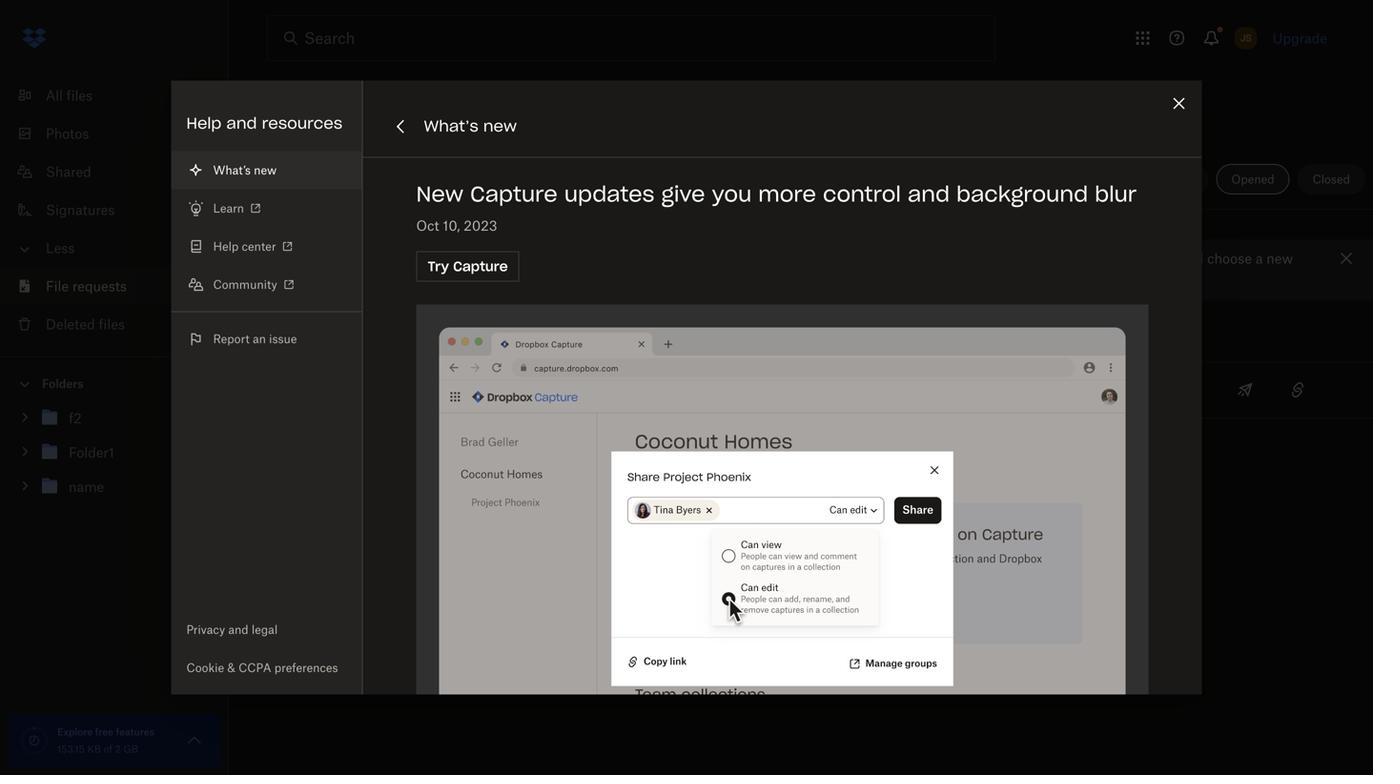 Task type: describe. For each thing, give the bounding box(es) containing it.
dropbox capture permissions ui image
[[439, 328, 1126, 757]]

resources
[[262, 113, 343, 133]]

help and resources dialog
[[171, 81, 1202, 775]]

requests inside file requests link
[[72, 278, 127, 294]]

permission
[[778, 250, 848, 267]]

dropbox image
[[15, 19, 53, 57]]

2 was from the left
[[560, 250, 585, 267]]

what's inside button
[[213, 163, 251, 177]]

10,
[[443, 217, 460, 234]]

what's new button
[[171, 151, 362, 189]]

it,
[[1079, 250, 1091, 267]]

to
[[852, 250, 864, 267]]

2 column header from the left
[[966, 308, 1042, 354]]

report an issue link
[[171, 320, 362, 358]]

and up the what's new button
[[226, 113, 257, 133]]

1 horizontal spatial file
[[267, 92, 304, 118]]

privacy
[[186, 623, 225, 637]]

cell inside 'row'
[[1321, 362, 1373, 418]]

kb
[[87, 743, 101, 755]]

choose
[[1207, 250, 1252, 267]]

you inside "help and resources" dialog
[[712, 181, 752, 207]]

folders button
[[0, 369, 229, 397]]

a
[[278, 250, 288, 267]]

to
[[1013, 250, 1028, 267]]

and left legal
[[228, 623, 249, 637]]

learn about file requests
[[396, 141, 553, 157]]

send email image
[[1234, 379, 1257, 402]]

list containing all files
[[0, 65, 229, 357]]

closed button
[[1298, 164, 1366, 195]]

learn link
[[171, 189, 362, 227]]

cookie & ccpa preferences
[[186, 661, 338, 675]]

1 request from the left
[[315, 250, 363, 267]]

row containing 12/20/2023
[[267, 362, 1373, 419]]

updates
[[564, 181, 655, 207]]

1 horizontal spatial folder.
[[971, 250, 1009, 267]]

all
[[46, 87, 63, 103]]

issue
[[269, 332, 297, 346]]

explore
[[57, 726, 93, 738]]

folders
[[42, 377, 84, 391]]

an
[[253, 332, 266, 346]]

signatures link
[[15, 191, 229, 229]]

a
[[1256, 250, 1263, 267]]

cookie
[[186, 661, 224, 675]]

what's new inside button
[[213, 163, 277, 177]]

2 horizontal spatial requests
[[499, 141, 553, 157]]

shared link
[[15, 153, 229, 191]]

1 column header from the left
[[768, 308, 882, 354]]

new inside a file request was closed because the folder was deleted or you no longer have permission to edit the request folder. to reopen it, click 'reopen' and choose a new folder.
[[1267, 250, 1293, 267]]

1 was from the left
[[366, 250, 392, 267]]

upgrade
[[1273, 30, 1328, 46]]

click
[[1095, 250, 1124, 267]]

opened button
[[1216, 164, 1290, 195]]

learn for learn
[[213, 201, 244, 216]]

file inside a file request was closed because the folder was deleted or you no longer have permission to edit the request folder. to reopen it, click 'reopen' and choose a new folder.
[[292, 250, 311, 267]]

files for deleted files
[[99, 316, 125, 332]]

deleted
[[589, 250, 636, 267]]

of
[[104, 743, 112, 755]]

12/20/2023
[[570, 382, 648, 398]]

new
[[416, 181, 464, 207]]

help center
[[213, 239, 276, 254]]

created
[[570, 334, 622, 350]]

photos
[[46, 125, 89, 142]]

control
[[823, 181, 901, 207]]

learn about file requests link
[[396, 141, 553, 157]]

because
[[440, 250, 492, 267]]

file requests link
[[15, 267, 229, 305]]

report an issue
[[213, 332, 297, 346]]

you inside a file request was closed because the folder was deleted or you no longer have permission to edit the request folder. to reopen it, click 'reopen' and choose a new folder.
[[656, 250, 678, 267]]

1 horizontal spatial what's new
[[424, 116, 517, 136]]

0 vertical spatial file
[[475, 141, 495, 157]]

file requests list item
[[0, 267, 229, 305]]

more
[[759, 181, 816, 207]]

help and resources
[[186, 113, 343, 133]]

opened
[[1232, 172, 1275, 186]]

about
[[436, 141, 472, 157]]

upgrade link
[[1273, 30, 1328, 46]]

help center link
[[171, 227, 362, 266]]

give
[[661, 181, 705, 207]]

free
[[95, 726, 113, 738]]

legal
[[252, 623, 278, 637]]

a file request was closed because the folder was deleted or you no longer have permission to edit the request folder. to reopen it, click 'reopen' and choose a new folder.
[[278, 250, 1293, 289]]

photos link
[[15, 114, 229, 153]]



Task type: locate. For each thing, give the bounding box(es) containing it.
report
[[213, 332, 250, 346]]

what's new up learn about file requests on the top of the page
[[424, 116, 517, 136]]

no
[[682, 250, 698, 267]]

0 vertical spatial file
[[267, 92, 304, 118]]

file requests inside list item
[[46, 278, 127, 294]]

go back image
[[390, 115, 412, 138]]

file right about
[[475, 141, 495, 157]]

file inside list item
[[46, 278, 69, 294]]

&
[[227, 661, 235, 675]]

file
[[267, 92, 304, 118], [46, 278, 69, 294]]

the right edit
[[896, 250, 916, 267]]

0 vertical spatial what's
[[424, 116, 479, 136]]

153.15
[[57, 743, 85, 755]]

files right all
[[66, 87, 93, 103]]

files
[[66, 87, 93, 103], [99, 316, 125, 332]]

column header down to
[[966, 308, 1042, 354]]

0 vertical spatial help
[[186, 113, 222, 133]]

what's up about
[[424, 116, 479, 136]]

help
[[186, 113, 222, 133], [213, 239, 239, 254]]

0 vertical spatial new
[[483, 116, 517, 136]]

new up learn about file requests on the top of the page
[[483, 116, 517, 136]]

1 vertical spatial learn
[[213, 201, 244, 216]]

1 the from the left
[[496, 250, 516, 267]]

column header up -
[[1098, 308, 1174, 354]]

2 vertical spatial requests
[[72, 278, 127, 294]]

1 horizontal spatial file
[[475, 141, 495, 157]]

was
[[366, 250, 392, 267], [560, 250, 585, 267]]

group
[[0, 397, 229, 518]]

help for help center
[[213, 239, 239, 254]]

2023
[[464, 217, 497, 234]]

gb
[[123, 743, 138, 755]]

0 horizontal spatial what's new
[[213, 163, 277, 177]]

cell
[[1321, 362, 1373, 418]]

2 vertical spatial new
[[1267, 250, 1293, 267]]

request right a
[[315, 250, 363, 267]]

0 horizontal spatial file requests
[[46, 278, 127, 294]]

file requests
[[267, 92, 408, 118], [46, 278, 127, 294]]

community
[[213, 278, 277, 292]]

1 horizontal spatial file requests
[[267, 92, 408, 118]]

0 vertical spatial file requests
[[267, 92, 408, 118]]

less
[[46, 240, 75, 256]]

2
[[115, 743, 121, 755]]

try capture button
[[416, 251, 520, 282]]

1 horizontal spatial you
[[712, 181, 752, 207]]

new inside button
[[254, 163, 277, 177]]

folder. down a
[[278, 273, 317, 289]]

1 vertical spatial capture
[[453, 258, 508, 275]]

and left choose
[[1180, 250, 1204, 267]]

2 horizontal spatial column header
[[1098, 308, 1174, 354]]

what's new
[[424, 116, 517, 136], [213, 163, 277, 177]]

0 vertical spatial learn
[[396, 141, 432, 157]]

you right give
[[712, 181, 752, 207]]

help up the what's new button
[[186, 113, 222, 133]]

capture for new
[[470, 181, 558, 207]]

the
[[496, 250, 516, 267], [896, 250, 916, 267]]

was left closed at the top of page
[[366, 250, 392, 267]]

what's new up learn link
[[213, 163, 277, 177]]

copy link image
[[1287, 379, 1310, 402]]

deleted files link
[[15, 305, 229, 343]]

1 horizontal spatial column header
[[966, 308, 1042, 354]]

name
[[282, 334, 321, 350]]

file down less at the top of page
[[46, 278, 69, 294]]

0 vertical spatial folder.
[[971, 250, 1009, 267]]

column header
[[768, 308, 882, 354], [966, 308, 1042, 354], [1098, 308, 1174, 354]]

oct 10, 2023
[[416, 217, 497, 234]]

folder. left to
[[971, 250, 1009, 267]]

oct
[[416, 217, 439, 234]]

1 horizontal spatial learn
[[396, 141, 432, 157]]

1 vertical spatial what's new
[[213, 163, 277, 177]]

learn down go back image
[[396, 141, 432, 157]]

0 horizontal spatial requests
[[72, 278, 127, 294]]

0 horizontal spatial what's
[[213, 163, 251, 177]]

have
[[745, 250, 775, 267]]

row
[[267, 300, 1373, 362], [267, 362, 1373, 419]]

1 vertical spatial file
[[46, 278, 69, 294]]

capture inside button
[[453, 258, 508, 275]]

1 horizontal spatial was
[[560, 250, 585, 267]]

shared
[[46, 164, 91, 180]]

try capture
[[428, 258, 508, 275]]

quota usage element
[[19, 726, 50, 756]]

folder.
[[971, 250, 1009, 267], [278, 273, 317, 289]]

reopen
[[1032, 250, 1076, 267]]

privacy and legal link
[[171, 611, 362, 649]]

learn up help center
[[213, 201, 244, 216]]

1 row from the top
[[267, 300, 1373, 362]]

0 horizontal spatial file
[[46, 278, 69, 294]]

community link
[[171, 266, 362, 304]]

closed
[[1313, 172, 1350, 186]]

blur
[[1095, 181, 1137, 207]]

new up learn link
[[254, 163, 277, 177]]

0 horizontal spatial you
[[656, 250, 678, 267]]

1 horizontal spatial the
[[896, 250, 916, 267]]

cookie & ccpa preferences button
[[171, 649, 362, 687]]

0 horizontal spatial learn
[[213, 201, 244, 216]]

file right a
[[292, 250, 311, 267]]

0 horizontal spatial new
[[254, 163, 277, 177]]

0 vertical spatial capture
[[470, 181, 558, 207]]

was right folder
[[560, 250, 585, 267]]

'reopen'
[[1127, 250, 1177, 267]]

longer
[[701, 250, 741, 267]]

list
[[0, 65, 229, 357]]

table containing name
[[267, 300, 1373, 419]]

requests
[[310, 92, 408, 118], [499, 141, 553, 157], [72, 278, 127, 294]]

2 the from the left
[[896, 250, 916, 267]]

what's up learn link
[[213, 163, 251, 177]]

request
[[315, 250, 363, 267], [920, 250, 967, 267]]

files for all files
[[66, 87, 93, 103]]

0 horizontal spatial folder.
[[278, 273, 317, 289]]

1 vertical spatial help
[[213, 239, 239, 254]]

you right the or
[[656, 250, 678, 267]]

new right a
[[1267, 250, 1293, 267]]

1 vertical spatial you
[[656, 250, 678, 267]]

1 horizontal spatial requests
[[310, 92, 408, 118]]

table
[[267, 300, 1373, 419]]

files down file requests list item
[[99, 316, 125, 332]]

capture down 2023
[[453, 258, 508, 275]]

a file request was closed because the folder was deleted or you no longer have permission to edit the request folder. to reopen it, click 'reopen' and choose a new folder. alert
[[267, 239, 1373, 300]]

privacy and legal
[[186, 623, 278, 637]]

0 horizontal spatial files
[[66, 87, 93, 103]]

and inside a file request was closed because the folder was deleted or you no longer have permission to edit the request folder. to reopen it, click 'reopen' and choose a new folder.
[[1180, 250, 1204, 267]]

1 vertical spatial file
[[292, 250, 311, 267]]

-
[[1098, 382, 1103, 398]]

1 vertical spatial what's
[[213, 163, 251, 177]]

features
[[116, 726, 154, 738]]

1 horizontal spatial new
[[483, 116, 517, 136]]

1 vertical spatial files
[[99, 316, 125, 332]]

0 horizontal spatial file
[[292, 250, 311, 267]]

file up the what's new button
[[267, 92, 304, 118]]

1 horizontal spatial what's
[[424, 116, 479, 136]]

learn
[[396, 141, 432, 157], [213, 201, 244, 216]]

2 row from the top
[[267, 362, 1373, 419]]

1 vertical spatial new
[[254, 163, 277, 177]]

help left center
[[213, 239, 239, 254]]

preferences
[[274, 661, 338, 675]]

1 horizontal spatial files
[[99, 316, 125, 332]]

0 vertical spatial requests
[[310, 92, 408, 118]]

1 vertical spatial requests
[[499, 141, 553, 157]]

learn inside "help and resources" dialog
[[213, 201, 244, 216]]

closed
[[395, 250, 436, 267]]

edit
[[868, 250, 892, 267]]

all files link
[[15, 76, 229, 114]]

center
[[242, 239, 276, 254]]

new capture updates give you more control and background blur
[[416, 181, 1137, 207]]

0 vertical spatial you
[[712, 181, 752, 207]]

less image
[[15, 240, 34, 259]]

capture
[[470, 181, 558, 207], [453, 258, 508, 275]]

row containing name
[[267, 300, 1373, 362]]

0 horizontal spatial column header
[[768, 308, 882, 354]]

the left folder
[[496, 250, 516, 267]]

2 request from the left
[[920, 250, 967, 267]]

column header down a file request was closed because the folder was deleted or you no longer have permission to edit the request folder. to reopen it, click 'reopen' and choose a new folder. alert
[[768, 308, 882, 354]]

or
[[639, 250, 652, 267]]

2 horizontal spatial new
[[1267, 250, 1293, 267]]

all files
[[46, 87, 93, 103]]

0 horizontal spatial the
[[496, 250, 516, 267]]

0 horizontal spatial request
[[315, 250, 363, 267]]

explore free features 153.15 kb of 2 gb
[[57, 726, 154, 755]]

1 vertical spatial folder.
[[278, 273, 317, 289]]

ccpa
[[238, 661, 271, 675]]

0 vertical spatial what's new
[[424, 116, 517, 136]]

learn for learn about file requests
[[396, 141, 432, 157]]

1 horizontal spatial request
[[920, 250, 967, 267]]

1 vertical spatial file requests
[[46, 278, 127, 294]]

deleted files
[[46, 316, 125, 332]]

and right control
[[908, 181, 950, 207]]

capture for try
[[453, 258, 508, 275]]

capture up 2023
[[470, 181, 558, 207]]

background
[[957, 181, 1088, 207]]

created button
[[570, 331, 622, 354]]

folder
[[520, 250, 556, 267]]

3 column header from the left
[[1098, 308, 1174, 354]]

0 vertical spatial files
[[66, 87, 93, 103]]

help for help and resources
[[186, 113, 222, 133]]

new
[[483, 116, 517, 136], [254, 163, 277, 177], [1267, 250, 1293, 267]]

try
[[428, 258, 449, 275]]

0 horizontal spatial was
[[366, 250, 392, 267]]

request right edit
[[920, 250, 967, 267]]

signatures
[[46, 202, 115, 218]]

deleted
[[46, 316, 95, 332]]



Task type: vqa. For each thing, say whether or not it's contained in the screenshot.
'next' at the bottom left of the page
no



